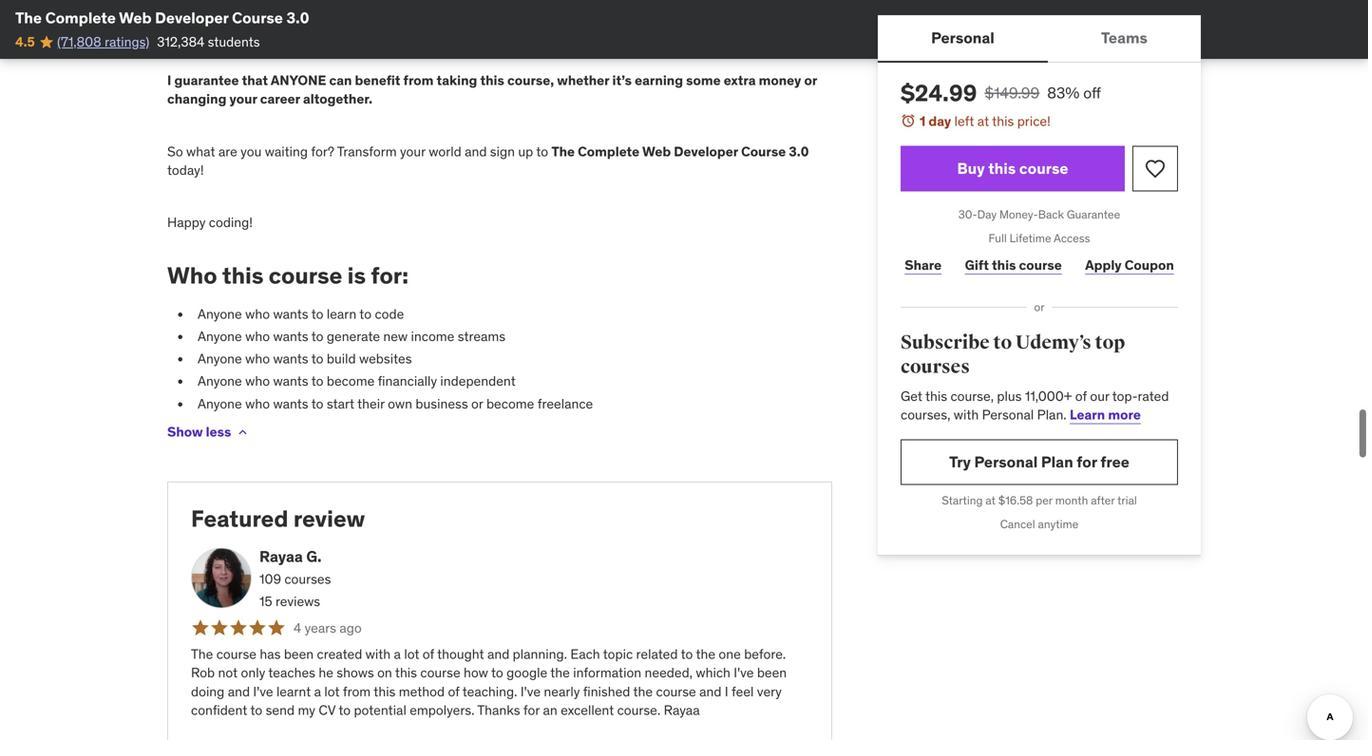 Task type: locate. For each thing, give the bounding box(es) containing it.
course up the students
[[232, 8, 283, 28]]

1 vertical spatial developer
[[674, 143, 738, 160]]

complete down the it's at the left
[[578, 143, 640, 160]]

course, left the plus
[[951, 388, 994, 405]]

anyone
[[271, 72, 326, 89]]

1 vertical spatial from
[[343, 683, 371, 700]]

1 vertical spatial rayaa
[[664, 702, 700, 719]]

with inside the get this course, plus 11,000+ of our top-rated courses, with personal plan.
[[954, 406, 979, 423]]

3.0 down money
[[789, 143, 809, 160]]

i inside 'i guarantee that anyone can benefit from taking this course, whether it's earning some extra money or changing your career altogether.'
[[167, 72, 171, 89]]

1 horizontal spatial i
[[725, 683, 729, 700]]

a
[[410, 19, 417, 36], [394, 646, 401, 663], [314, 683, 321, 700]]

rayaa inside 'rayaa g. 109 courses 15 reviews'
[[259, 547, 303, 567]]

1 horizontal spatial for
[[524, 702, 540, 719]]

0 vertical spatial been
[[284, 646, 314, 663]]

1 horizontal spatial the
[[191, 646, 213, 663]]

1 vertical spatial your
[[400, 143, 426, 160]]

for down '
[[223, 19, 239, 36]]

0 horizontal spatial course
[[232, 8, 283, 28]]

0 vertical spatial course,
[[508, 72, 554, 89]]

the
[[15, 8, 42, 28], [552, 143, 575, 160], [191, 646, 213, 663]]

0 horizontal spatial a
[[314, 683, 321, 700]]

course inside button
[[1020, 159, 1069, 178]]

2 vertical spatial a
[[314, 683, 321, 700]]

1 horizontal spatial very
[[757, 683, 782, 700]]

web up ratings)
[[119, 8, 152, 28]]

1 horizontal spatial with
[[954, 406, 979, 423]]

apply coupon
[[1086, 256, 1175, 274]]

plan
[[1042, 452, 1074, 472]]

1 anyone from the top
[[198, 306, 242, 323]]

your left world
[[400, 143, 426, 160]]

and left the sign
[[465, 143, 487, 160]]

course, left whether
[[508, 72, 554, 89]]

1 vertical spatial at
[[986, 493, 996, 508]]

i've down only on the bottom left of page
[[253, 683, 273, 700]]

before.
[[744, 646, 786, 663]]

very right teaching
[[705, 1, 730, 18]]

this inside by far this course is amazing, all thanks to the instructor, his way of teaching is very understandable and easy for most people, well that's just a typical logical guess, anyways good content!!! -
[[278, 1, 300, 18]]

your inside 'i guarantee that anyone can benefit from taking this course, whether it's earning some extra money or changing your career altogether.'
[[230, 90, 257, 107]]

or up udemy's at the top right of the page
[[1035, 300, 1045, 315]]

day
[[978, 207, 997, 222]]

rayaa
[[259, 547, 303, 567], [664, 702, 700, 719]]

the up '4.5'
[[15, 8, 42, 28]]

0 vertical spatial from
[[404, 72, 434, 89]]

from
[[404, 72, 434, 89], [343, 683, 371, 700]]

income
[[411, 328, 455, 345]]

a right just
[[410, 19, 417, 36]]

4 years ago
[[294, 620, 362, 637]]

courses down g.
[[285, 571, 331, 588]]

very inside by far this course is amazing, all thanks to the instructor, his way of teaching is very understandable and easy for most people, well that's just a typical logical guess, anyways good content!!! -
[[705, 1, 730, 18]]

excellent
[[561, 702, 614, 719]]

0 vertical spatial 3.0
[[287, 8, 310, 28]]

lot up method
[[404, 646, 420, 663]]

per
[[1036, 493, 1053, 508]]

'
[[237, 1, 240, 18]]

or right money
[[805, 72, 817, 89]]

been up 'teaches'
[[284, 646, 314, 663]]

this up people,
[[278, 1, 300, 18]]

very right feel
[[757, 683, 782, 700]]

1 who from the top
[[245, 306, 270, 323]]

0 vertical spatial lot
[[404, 646, 420, 663]]

0 horizontal spatial your
[[230, 90, 257, 107]]

all
[[416, 1, 429, 18]]

or down independent
[[471, 395, 483, 412]]

0 vertical spatial rayaa
[[259, 547, 303, 567]]

0 horizontal spatial courses
[[285, 571, 331, 588]]

1 horizontal spatial course
[[741, 143, 786, 160]]

personal inside button
[[932, 28, 995, 47]]

of left our
[[1076, 388, 1087, 405]]

this up 'courses,'
[[926, 388, 948, 405]]

the inside the course has been created with a lot of thought and planning. each topic related to the one before. rob not only teaches he shows on this course how to google the information needed, which i've been doing and i've learnt a lot from this method of teaching. i've nearly finished the course and i feel very confident to send my cv to potential empolyers. thanks for an excellent course. rayaa
[[191, 646, 213, 663]]

with up the on
[[366, 646, 391, 663]]

1 horizontal spatial courses
[[901, 356, 970, 379]]

this right buy
[[989, 159, 1016, 178]]

(71,808
[[57, 33, 101, 50]]

the up logical
[[490, 1, 510, 18]]

1 horizontal spatial a
[[394, 646, 401, 663]]

0 horizontal spatial with
[[366, 646, 391, 663]]

1 horizontal spatial rayaa
[[664, 702, 700, 719]]

cv
[[319, 702, 336, 719]]

course up "not"
[[216, 646, 257, 663]]

at left $16.58
[[986, 493, 996, 508]]

been down before.
[[757, 665, 787, 682]]

3 anyone from the top
[[198, 350, 242, 367]]

0 horizontal spatial very
[[705, 1, 730, 18]]

personal
[[932, 28, 995, 47], [982, 406, 1034, 423], [975, 452, 1038, 472]]

course down money
[[741, 143, 786, 160]]

tab list
[[878, 15, 1201, 63]]

lot up cv
[[324, 683, 340, 700]]

a up method
[[394, 646, 401, 663]]

0 horizontal spatial course,
[[508, 72, 554, 89]]

0 horizontal spatial 3.0
[[287, 8, 310, 28]]

earning
[[635, 72, 683, 89]]

2 horizontal spatial i've
[[734, 665, 754, 682]]

this inside button
[[989, 159, 1016, 178]]

2 wants from the top
[[273, 328, 309, 345]]

a inside by far this course is amazing, all thanks to the instructor, his way of teaching is very understandable and easy for most people, well that's just a typical logical guess, anyways good content!!! -
[[410, 19, 417, 36]]

0 vertical spatial for
[[223, 19, 239, 36]]

0 vertical spatial personal
[[932, 28, 995, 47]]

of inside the get this course, plus 11,000+ of our top-rated courses, with personal plan.
[[1076, 388, 1087, 405]]

at
[[978, 113, 990, 130], [986, 493, 996, 508]]

2 horizontal spatial the
[[552, 143, 575, 160]]

by
[[240, 1, 256, 18]]

$16.58
[[999, 493, 1034, 508]]

0 vertical spatial i
[[167, 72, 171, 89]]

$24.99
[[901, 79, 977, 107]]

this
[[278, 1, 300, 18], [480, 72, 505, 89], [993, 113, 1014, 130], [989, 159, 1016, 178], [992, 256, 1016, 274], [222, 262, 264, 290], [926, 388, 948, 405], [395, 665, 417, 682], [374, 683, 396, 700]]

at right left
[[978, 113, 990, 130]]

and inside by far this course is amazing, all thanks to the instructor, his way of teaching is very understandable and easy for most people, well that's just a typical logical guess, anyways good content!!! -
[[167, 19, 189, 36]]

1 horizontal spatial your
[[400, 143, 426, 160]]

1 vertical spatial very
[[757, 683, 782, 700]]

and down "not"
[[228, 683, 250, 700]]

today!
[[167, 161, 204, 179]]

try
[[950, 452, 971, 472]]

gift this course link
[[961, 246, 1066, 284]]

with right 'courses,'
[[954, 406, 979, 423]]

0 vertical spatial with
[[954, 406, 979, 423]]

a down he
[[314, 683, 321, 700]]

and left 'easy'
[[167, 19, 189, 36]]

i've up feel
[[734, 665, 754, 682]]

1 horizontal spatial or
[[805, 72, 817, 89]]

to inside subscribe to udemy's top courses
[[994, 331, 1012, 355]]

money
[[759, 72, 802, 89]]

0 vertical spatial courses
[[901, 356, 970, 379]]

of right way
[[623, 1, 635, 18]]

the course has been created with a lot of thought and planning. each topic related to the one before. rob not only teaches he shows on this course how to google the information needed, which i've been doing and i've learnt a lot from this method of teaching. i've nearly finished the course and i feel very confident to send my cv to potential empolyers. thanks for an excellent course. rayaa
[[191, 646, 787, 719]]

course up well
[[303, 1, 343, 18]]

1 vertical spatial the
[[552, 143, 575, 160]]

0 horizontal spatial the
[[15, 8, 42, 28]]

312,384
[[157, 33, 205, 50]]

1 horizontal spatial lot
[[404, 646, 420, 663]]

1 vertical spatial lot
[[324, 683, 340, 700]]

is up that's
[[347, 1, 356, 18]]

rayaa down needed,
[[664, 702, 700, 719]]

2 horizontal spatial a
[[410, 19, 417, 36]]

i left feel
[[725, 683, 729, 700]]

11,000+
[[1025, 388, 1073, 405]]

0 horizontal spatial web
[[119, 8, 152, 28]]

0 horizontal spatial for
[[223, 19, 239, 36]]

course up back
[[1020, 159, 1069, 178]]

3 who from the top
[[245, 350, 270, 367]]

guess,
[[505, 19, 543, 36]]

developer down some
[[674, 143, 738, 160]]

of up empolyers. at the left bottom
[[448, 683, 460, 700]]

2 horizontal spatial for
[[1077, 452, 1098, 472]]

0 vertical spatial become
[[327, 373, 375, 390]]

0 horizontal spatial complete
[[45, 8, 116, 28]]

become down build
[[327, 373, 375, 390]]

1 vertical spatial personal
[[982, 406, 1034, 423]]

1 vertical spatial 3.0
[[789, 143, 809, 160]]

lot
[[404, 646, 420, 663], [324, 683, 340, 700]]

what
[[186, 143, 215, 160]]

generate
[[327, 328, 380, 345]]

0 horizontal spatial developer
[[155, 8, 229, 28]]

0 vertical spatial or
[[805, 72, 817, 89]]

1 vertical spatial with
[[366, 646, 391, 663]]

0 horizontal spatial been
[[284, 646, 314, 663]]

courses down subscribe
[[901, 356, 970, 379]]

from down shows
[[343, 683, 371, 700]]

2 vertical spatial the
[[191, 646, 213, 663]]

starting
[[942, 493, 983, 508]]

1 vertical spatial complete
[[578, 143, 640, 160]]

and
[[167, 19, 189, 36], [465, 143, 487, 160], [488, 646, 510, 663], [228, 683, 250, 700], [700, 683, 722, 700]]

for left an
[[524, 702, 540, 719]]

your down that
[[230, 90, 257, 107]]

personal up $16.58
[[975, 452, 1038, 472]]

guarantee
[[1067, 207, 1121, 222]]

feel
[[732, 683, 754, 700]]

confident
[[191, 702, 247, 719]]

83%
[[1048, 83, 1080, 103]]

for inside by far this course is amazing, all thanks to the instructor, his way of teaching is very understandable and easy for most people, well that's just a typical logical guess, anyways good content!!! -
[[223, 19, 239, 36]]

i up the changing
[[167, 72, 171, 89]]

0 vertical spatial a
[[410, 19, 417, 36]]

how
[[464, 665, 488, 682]]

0 vertical spatial your
[[230, 90, 257, 107]]

complete up the (71,808
[[45, 8, 116, 28]]

logical
[[463, 19, 501, 36]]

courses inside 'rayaa g. 109 courses 15 reviews'
[[285, 571, 331, 588]]

some
[[686, 72, 721, 89]]

109
[[259, 571, 281, 588]]

the right up
[[552, 143, 575, 160]]

code
[[375, 306, 404, 323]]

0 vertical spatial the
[[15, 8, 42, 28]]

each
[[571, 646, 600, 663]]

who
[[245, 306, 270, 323], [245, 328, 270, 345], [245, 350, 270, 367], [245, 373, 270, 390], [245, 395, 270, 412]]

2 anyone from the top
[[198, 328, 242, 345]]

rayaa up '109'
[[259, 547, 303, 567]]

course,
[[508, 72, 554, 89], [951, 388, 994, 405]]

1 horizontal spatial web
[[643, 143, 671, 160]]

0 horizontal spatial rayaa
[[259, 547, 303, 567]]

from left taking
[[404, 72, 434, 89]]

i've down google
[[521, 683, 541, 700]]

1 horizontal spatial 3.0
[[789, 143, 809, 160]]

1 vertical spatial courses
[[285, 571, 331, 588]]

web down earning
[[643, 143, 671, 160]]

course, inside 'i guarantee that anyone can benefit from taking this course, whether it's earning some extra money or changing your career altogether.'
[[508, 72, 554, 89]]

for left "free"
[[1077, 452, 1098, 472]]

0 horizontal spatial or
[[471, 395, 483, 412]]

courses,
[[901, 406, 951, 423]]

the up which
[[696, 646, 716, 663]]

3.0 right the far
[[287, 8, 310, 28]]

featured
[[191, 505, 289, 533]]

and inside "so what are you waiting for? transform your world and sign up to the complete web developer course 3.0 today!"
[[465, 143, 487, 160]]

1 horizontal spatial become
[[487, 395, 535, 412]]

0 horizontal spatial i
[[167, 72, 171, 89]]

own
[[388, 395, 413, 412]]

0 horizontal spatial from
[[343, 683, 371, 700]]

courses inside subscribe to udemy's top courses
[[901, 356, 970, 379]]

to inside "so what are you waiting for? transform your world and sign up to the complete web developer course 3.0 today!"
[[536, 143, 549, 160]]

become down independent
[[487, 395, 535, 412]]

learnt
[[277, 683, 311, 700]]

1 vertical spatial or
[[1035, 300, 1045, 315]]

1 vertical spatial i
[[725, 683, 729, 700]]

$149.99
[[985, 83, 1040, 103]]

the up nearly
[[551, 665, 570, 682]]

your
[[230, 90, 257, 107], [400, 143, 426, 160]]

1 vertical spatial for
[[1077, 452, 1098, 472]]

1 horizontal spatial developer
[[674, 143, 738, 160]]

share
[[905, 256, 942, 274]]

0 horizontal spatial become
[[327, 373, 375, 390]]

0 vertical spatial very
[[705, 1, 730, 18]]

0 horizontal spatial lot
[[324, 683, 340, 700]]

1 vertical spatial course,
[[951, 388, 994, 405]]

you
[[241, 143, 262, 160]]

their
[[358, 395, 385, 412]]

from inside 'i guarantee that anyone can benefit from taking this course, whether it's earning some extra money or changing your career altogether.'
[[404, 72, 434, 89]]

personal down the plus
[[982, 406, 1034, 423]]

the for the course has been created with a lot of thought and planning. each topic related to the one before. rob not only teaches he shows on this course how to google the information needed, which i've been doing and i've learnt a lot from this method of teaching. i've nearly finished the course and i feel very confident to send my cv to potential empolyers. thanks for an excellent course. rayaa
[[191, 646, 213, 663]]

amazing,
[[359, 1, 412, 18]]

complete
[[45, 8, 116, 28], [578, 143, 640, 160]]

top-
[[1113, 388, 1138, 405]]

personal up $24.99
[[932, 28, 995, 47]]

day
[[929, 113, 952, 130]]

i
[[167, 72, 171, 89], [725, 683, 729, 700]]

with inside the course has been created with a lot of thought and planning. each topic related to the one before. rob not only teaches he shows on this course how to google the information needed, which i've been doing and i've learnt a lot from this method of teaching. i've nearly finished the course and i feel very confident to send my cv to potential empolyers. thanks for an excellent course. rayaa
[[366, 646, 391, 663]]

start
[[327, 395, 355, 412]]

0 vertical spatial web
[[119, 8, 152, 28]]

2 vertical spatial for
[[524, 702, 540, 719]]

xsmall image
[[235, 425, 250, 440]]

1 horizontal spatial i've
[[521, 683, 541, 700]]

1 vertical spatial web
[[643, 143, 671, 160]]

this right taking
[[480, 72, 505, 89]]

2 vertical spatial or
[[471, 395, 483, 412]]

2 vertical spatial personal
[[975, 452, 1038, 472]]

or inside 'i guarantee that anyone can benefit from taking this course, whether it's earning some extra money or changing your career altogether.'
[[805, 72, 817, 89]]

1 vertical spatial a
[[394, 646, 401, 663]]

developer up 312,384
[[155, 8, 229, 28]]

cancel
[[1001, 517, 1036, 532]]

4 wants from the top
[[273, 373, 309, 390]]

understandable
[[733, 1, 827, 18]]

world
[[429, 143, 462, 160]]

buy
[[958, 159, 985, 178]]

potential
[[354, 702, 407, 719]]

who
[[167, 262, 217, 290]]

1 vertical spatial become
[[487, 395, 535, 412]]

teaching.
[[463, 683, 518, 700]]

1 vertical spatial been
[[757, 665, 787, 682]]

i inside the course has been created with a lot of thought and planning. each topic related to the one before. rob not only teaches he shows on this course how to google the information needed, which i've been doing and i've learnt a lot from this method of teaching. i've nearly finished the course and i feel very confident to send my cv to potential empolyers. thanks for an excellent course. rayaa
[[725, 683, 729, 700]]

new
[[383, 328, 408, 345]]

lifetime
[[1010, 231, 1052, 246]]

the up rob
[[191, 646, 213, 663]]

courses
[[901, 356, 970, 379], [285, 571, 331, 588]]

1 vertical spatial course
[[741, 143, 786, 160]]

1 horizontal spatial course,
[[951, 388, 994, 405]]

1 horizontal spatial from
[[404, 72, 434, 89]]

doing
[[191, 683, 225, 700]]

1 horizontal spatial complete
[[578, 143, 640, 160]]

personal inside the get this course, plus 11,000+ of our top-rated courses, with personal plan.
[[982, 406, 1034, 423]]

4 anyone from the top
[[198, 373, 242, 390]]

0 vertical spatial at
[[978, 113, 990, 130]]



Task type: vqa. For each thing, say whether or not it's contained in the screenshot.
right Am
no



Task type: describe. For each thing, give the bounding box(es) containing it.
for inside the course has been created with a lot of thought and planning. each topic related to the one before. rob not only teaches he shows on this course how to google the information needed, which i've been doing and i've learnt a lot from this method of teaching. i've nearly finished the course and i feel very confident to send my cv to potential empolyers. thanks for an excellent course. rayaa
[[524, 702, 540, 719]]

course down needed,
[[656, 683, 696, 700]]

full
[[989, 231, 1007, 246]]

learn more link
[[1070, 406, 1141, 423]]

trial
[[1118, 493, 1138, 508]]

your inside "so what are you waiting for? transform your world and sign up to the complete web developer course 3.0 today!"
[[400, 143, 426, 160]]

g.
[[306, 547, 322, 567]]

0 vertical spatial course
[[232, 8, 283, 28]]

build
[[327, 350, 356, 367]]

coding!
[[209, 214, 253, 231]]

0 vertical spatial developer
[[155, 8, 229, 28]]

personal button
[[878, 15, 1048, 61]]

rayaa ghirri image
[[191, 548, 252, 609]]

this down the on
[[374, 683, 396, 700]]

buy this course
[[958, 159, 1069, 178]]

tab list containing personal
[[878, 15, 1201, 63]]

so
[[167, 143, 183, 160]]

alarm image
[[901, 113, 916, 128]]

career
[[260, 90, 300, 107]]

an
[[543, 702, 558, 719]]

i guarantee that anyone can benefit from taking this course, whether it's earning some extra money or changing your career altogether.
[[167, 72, 817, 107]]

so what are you waiting for? transform your world and sign up to the complete web developer course 3.0 today!
[[167, 143, 809, 179]]

rayaa inside the course has been created with a lot of thought and planning. each topic related to the one before. rob not only teaches he shows on this course how to google the information needed, which i've been doing and i've learnt a lot from this method of teaching. i've nearly finished the course and i feel very confident to send my cv to potential empolyers. thanks for an excellent course. rayaa
[[664, 702, 700, 719]]

15
[[259, 593, 272, 610]]

this down $24.99 $149.99 83% off
[[993, 113, 1014, 130]]

5 anyone from the top
[[198, 395, 242, 412]]

the inside "so what are you waiting for? transform your world and sign up to the complete web developer course 3.0 today!"
[[552, 143, 575, 160]]

course, inside the get this course, plus 11,000+ of our top-rated courses, with personal plan.
[[951, 388, 994, 405]]

or inside anyone who wants to learn to code anyone who wants to generate new income streams anyone who wants to build websites anyone who wants to become financially independent anyone who wants to start their own business or become freelance
[[471, 395, 483, 412]]

thought
[[437, 646, 484, 663]]

share button
[[901, 246, 946, 284]]

thanks
[[432, 1, 472, 18]]

content!!!
[[633, 19, 690, 36]]

streams
[[458, 328, 506, 345]]

money-
[[1000, 207, 1039, 222]]

is left 'for:'
[[348, 262, 366, 290]]

0 vertical spatial complete
[[45, 8, 116, 28]]

it's
[[613, 72, 632, 89]]

happy
[[167, 214, 206, 231]]

★★★★★
[[167, 1, 234, 18]]

anyways
[[546, 19, 596, 36]]

this inside the get this course, plus 11,000+ of our top-rated courses, with personal plan.
[[926, 388, 948, 405]]

4.5
[[15, 33, 35, 50]]

course inside by far this course is amazing, all thanks to the instructor, his way of teaching is very understandable and easy for most people, well that's just a typical logical guess, anyways good content!!! -
[[303, 1, 343, 18]]

of left thought
[[423, 646, 434, 663]]

empolyers.
[[410, 702, 475, 719]]

topic
[[603, 646, 633, 663]]

try personal plan for free link
[[901, 440, 1179, 485]]

from inside the course has been created with a lot of thought and planning. each topic related to the one before. rob not only teaches he shows on this course how to google the information needed, which i've been doing and i've learnt a lot from this method of teaching. i've nearly finished the course and i feel very confident to send my cv to potential empolyers. thanks for an excellent course. rayaa
[[343, 683, 371, 700]]

his
[[577, 1, 594, 18]]

course down 'lifetime'
[[1019, 256, 1062, 274]]

up
[[518, 143, 533, 160]]

price!
[[1018, 113, 1051, 130]]

-
[[693, 19, 698, 36]]

udemy's
[[1016, 331, 1092, 355]]

only
[[241, 665, 265, 682]]

apply
[[1086, 256, 1122, 274]]

5 wants from the top
[[273, 395, 309, 412]]

rated
[[1138, 388, 1170, 405]]

3 wants from the top
[[273, 350, 309, 367]]

that's
[[349, 19, 382, 36]]

people,
[[276, 19, 319, 36]]

top
[[1095, 331, 1126, 355]]

buy this course button
[[901, 146, 1125, 192]]

teaching
[[638, 1, 689, 18]]

3.0 inside "so what are you waiting for? transform your world and sign up to the complete web developer course 3.0 today!"
[[789, 143, 809, 160]]

the inside by far this course is amazing, all thanks to the instructor, his way of teaching is very understandable and easy for most people, well that's just a typical logical guess, anyways good content!!! -
[[490, 1, 510, 18]]

subscribe to udemy's top courses
[[901, 331, 1126, 379]]

0 horizontal spatial i've
[[253, 683, 273, 700]]

very inside the course has been created with a lot of thought and planning. each topic related to the one before. rob not only teaches he shows on this course how to google the information needed, which i've been doing and i've learnt a lot from this method of teaching. i've nearly finished the course and i feel very confident to send my cv to potential empolyers. thanks for an excellent course. rayaa
[[757, 683, 782, 700]]

can
[[329, 72, 352, 89]]

developer inside "so what are you waiting for? transform your world and sign up to the complete web developer course 3.0 today!"
[[674, 143, 738, 160]]

of inside by far this course is amazing, all thanks to the instructor, his way of teaching is very understandable and easy for most people, well that's just a typical logical guess, anyways good content!!! -
[[623, 1, 635, 18]]

30-day money-back guarantee full lifetime access
[[959, 207, 1121, 246]]

plan.
[[1038, 406, 1067, 423]]

send
[[266, 702, 295, 719]]

the for the complete web developer course 3.0
[[15, 8, 42, 28]]

wishlist image
[[1144, 157, 1167, 180]]

starting at $16.58 per month after trial cancel anytime
[[942, 493, 1138, 532]]

this right the gift
[[992, 256, 1016, 274]]

shows
[[337, 665, 374, 682]]

happy coding!
[[167, 214, 253, 231]]

review
[[294, 505, 365, 533]]

business
[[416, 395, 468, 412]]

month
[[1056, 493, 1089, 508]]

and down which
[[700, 683, 722, 700]]

coupon
[[1125, 256, 1175, 274]]

course up learn
[[269, 262, 343, 290]]

featured review
[[191, 505, 365, 533]]

2 who from the top
[[245, 328, 270, 345]]

on
[[377, 665, 392, 682]]

rayaa g. 109 courses 15 reviews
[[259, 547, 331, 610]]

2 horizontal spatial or
[[1035, 300, 1045, 315]]

course inside "so what are you waiting for? transform your world and sign up to the complete web developer course 3.0 today!"
[[741, 143, 786, 160]]

the up course.
[[634, 683, 653, 700]]

1 horizontal spatial been
[[757, 665, 787, 682]]

well
[[323, 19, 346, 36]]

finished
[[583, 683, 631, 700]]

this right the on
[[395, 665, 417, 682]]

complete inside "so what are you waiting for? transform your world and sign up to the complete web developer course 3.0 today!"
[[578, 143, 640, 160]]

for:
[[371, 262, 409, 290]]

anytime
[[1038, 517, 1079, 532]]

this inside 'i guarantee that anyone can benefit from taking this course, whether it's earning some extra money or changing your career altogether.'
[[480, 72, 505, 89]]

5 who from the top
[[245, 395, 270, 412]]

is up -
[[692, 1, 702, 18]]

nearly
[[544, 683, 580, 700]]

free
[[1101, 452, 1130, 472]]

teams button
[[1048, 15, 1201, 61]]

by far this course is amazing, all thanks to the instructor, his way of teaching is very understandable and easy for most people, well that's just a typical logical guess, anyways good content!!! -
[[167, 1, 827, 36]]

and up the how
[[488, 646, 510, 663]]

far
[[259, 1, 275, 18]]

which
[[696, 665, 731, 682]]

312,384 students
[[157, 33, 260, 50]]

waiting
[[265, 143, 308, 160]]

course.
[[617, 702, 661, 719]]

to inside by far this course is amazing, all thanks to the instructor, his way of teaching is very understandable and easy for most people, well that's just a typical logical guess, anyways good content!!! -
[[475, 1, 487, 18]]

has
[[260, 646, 281, 663]]

extra
[[724, 72, 756, 89]]

web inside "so what are you waiting for? transform your world and sign up to the complete web developer course 3.0 today!"
[[643, 143, 671, 160]]

4 who from the top
[[245, 373, 270, 390]]

planning.
[[513, 646, 567, 663]]

this right who
[[222, 262, 264, 290]]

course up method
[[420, 665, 461, 682]]

off
[[1084, 83, 1102, 103]]

plus
[[997, 388, 1022, 405]]

1 wants from the top
[[273, 306, 309, 323]]

1 day left at this price!
[[920, 113, 1051, 130]]

1
[[920, 113, 926, 130]]

at inside starting at $16.58 per month after trial cancel anytime
[[986, 493, 996, 508]]

related
[[636, 646, 678, 663]]

freelance
[[538, 395, 593, 412]]

altogether.
[[303, 90, 373, 107]]



